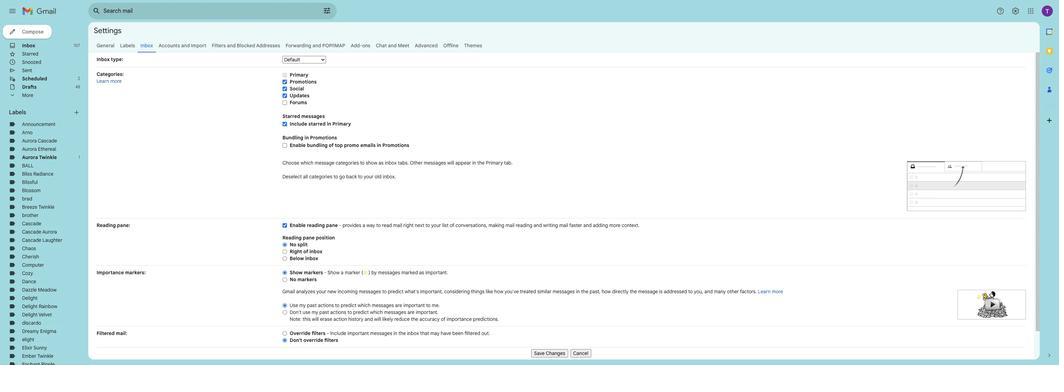 Task type: describe. For each thing, give the bounding box(es) containing it.
way
[[367, 222, 375, 228]]

and right chat
[[388, 42, 397, 49]]

brother
[[22, 212, 38, 218]]

ember
[[22, 353, 36, 359]]

delight for delight link
[[22, 295, 38, 301]]

dreamy enigma
[[22, 328, 56, 334]]

advanced
[[415, 42, 438, 49]]

marker
[[345, 269, 360, 276]]

0 horizontal spatial learn more link
[[97, 78, 122, 84]]

to right next
[[426, 222, 430, 228]]

actions inside don't use my past actions to predict which messages are important. note: this will erase action history and will likely reduce the accuracy of importance predictions.
[[330, 309, 346, 315]]

note:
[[290, 316, 301, 322]]

no markers
[[290, 276, 317, 283]]

1 how from the left
[[494, 288, 504, 295]]

cascade aurora link
[[22, 229, 57, 235]]

many
[[714, 288, 726, 295]]

inbox up below inbox
[[309, 248, 322, 255]]

bundling
[[307, 142, 328, 148]]

messages up likely
[[372, 302, 394, 308]]

no for no split
[[290, 242, 296, 248]]

in left past,
[[576, 288, 580, 295]]

to right back
[[358, 174, 363, 180]]

and left import
[[181, 42, 190, 49]]

add-ons link
[[351, 42, 370, 49]]

aurora twinkle link
[[22, 154, 57, 160]]

messages right by
[[378, 269, 400, 276]]

show
[[366, 160, 377, 166]]

sunny
[[34, 345, 47, 351]]

past,
[[590, 288, 601, 295]]

Search mail text field
[[104, 8, 304, 14]]

reading for reading pane:
[[97, 222, 116, 228]]

inbox down right of inbox
[[305, 255, 318, 262]]

advanced search options image
[[320, 4, 334, 18]]

twinkle for ember twinkle
[[37, 353, 53, 359]]

no for no markers
[[290, 276, 296, 283]]

2 horizontal spatial primary
[[486, 160, 503, 166]]

0 vertical spatial -
[[339, 222, 341, 228]]

cherish link
[[22, 254, 39, 260]]

snoozed
[[22, 59, 41, 65]]

save changes
[[534, 350, 565, 356]]

to left go
[[334, 174, 338, 180]]

out.
[[482, 330, 490, 336]]

messages up use my past actions to predict which messages are important to me.
[[359, 288, 381, 295]]

1 vertical spatial promotions
[[310, 135, 337, 141]]

mail:
[[116, 330, 127, 336]]

Right of inbox radio
[[283, 249, 287, 254]]

inbox type:
[[97, 56, 123, 62]]

2 horizontal spatial more
[[772, 288, 783, 295]]

and inside don't use my past actions to predict which messages are important. note: this will erase action history and will likely reduce the accuracy of importance predictions.
[[365, 316, 373, 322]]

1 vertical spatial filters
[[324, 337, 338, 343]]

blissful link
[[22, 179, 38, 185]]

to left 'show'
[[360, 160, 365, 166]]

emails
[[360, 142, 376, 148]]

No split radio
[[283, 242, 287, 247]]

elixir sunny
[[22, 345, 47, 351]]

0 vertical spatial important.
[[425, 269, 448, 276]]

aurora for aurora twinkle
[[22, 154, 38, 160]]

0 horizontal spatial will
[[312, 316, 319, 322]]

2
[[78, 76, 80, 81]]

messages down likely
[[370, 330, 392, 336]]

in right emails
[[377, 142, 381, 148]]

other
[[727, 288, 739, 295]]

ball link
[[22, 163, 34, 169]]

48
[[75, 84, 80, 89]]

messages right the similar
[[553, 288, 575, 295]]

my inside don't use my past actions to predict which messages are important. note: this will erase action history and will likely reduce the accuracy of importance predictions.
[[312, 309, 318, 315]]

0 vertical spatial which
[[301, 160, 314, 166]]

discardo
[[22, 320, 41, 326]]

1 horizontal spatial as
[[419, 269, 424, 276]]

override
[[303, 337, 323, 343]]

0 horizontal spatial a
[[341, 269, 344, 276]]

the left past,
[[581, 288, 589, 295]]

Include starred in Primary checkbox
[[283, 121, 287, 127]]

accuracy
[[420, 316, 440, 322]]

aurora cascade
[[22, 138, 57, 144]]

cascade up ethereal
[[38, 138, 57, 144]]

categories:
[[97, 71, 124, 77]]

and right "faster"
[[584, 222, 592, 228]]

don't for don't use my past actions to predict which messages are important. note: this will erase action history and will likely reduce the accuracy of importance predictions.
[[290, 309, 301, 315]]

inbox for 1st inbox link from the right
[[141, 42, 153, 49]]

of right list
[[450, 222, 454, 228]]

0 vertical spatial as
[[379, 160, 384, 166]]

save
[[534, 350, 545, 356]]

to right way
[[376, 222, 381, 228]]

scheduled
[[22, 76, 47, 82]]

forums
[[290, 99, 307, 106]]

Updates checkbox
[[283, 93, 287, 98]]

more button
[[0, 91, 83, 99]]

1 vertical spatial predict
[[341, 302, 357, 308]]

0 vertical spatial my
[[299, 302, 306, 308]]

2 horizontal spatial your
[[431, 222, 441, 228]]

Enable bundling of top promo emails in Promotions checkbox
[[283, 143, 287, 148]]

and left pop/imap on the top of the page
[[313, 42, 321, 49]]

1 vertical spatial important
[[348, 330, 369, 336]]

meet
[[398, 42, 409, 49]]

ember twinkle link
[[22, 353, 53, 359]]

in up bundling
[[305, 135, 309, 141]]

1 reading from the left
[[307, 222, 325, 228]]

are inside don't use my past actions to predict which messages are important. note: this will erase action history and will likely reduce the accuracy of importance predictions.
[[408, 309, 415, 315]]

labels for labels link
[[120, 42, 135, 49]]

bundling
[[283, 135, 303, 141]]

no split
[[290, 242, 308, 248]]

forwarding and pop/imap link
[[286, 42, 345, 49]]

the right directly
[[630, 288, 637, 295]]

0 vertical spatial filters
[[312, 330, 326, 336]]

cozy link
[[22, 270, 33, 276]]

messages up starred
[[301, 113, 325, 119]]

erase
[[320, 316, 332, 322]]

the right appear
[[477, 160, 485, 166]]

offline
[[443, 42, 459, 49]]

categories: learn more
[[97, 71, 124, 84]]

of left top
[[329, 142, 334, 148]]

writing
[[543, 222, 558, 228]]

0 horizontal spatial past
[[307, 302, 317, 308]]

Promotions checkbox
[[283, 79, 287, 84]]

announcement link
[[22, 121, 55, 127]]

in right starred
[[327, 121, 331, 127]]

settings image
[[1012, 7, 1020, 15]]

tabs.
[[398, 160, 409, 166]]

0 vertical spatial important
[[404, 302, 425, 308]]

general
[[97, 42, 115, 49]]

right
[[290, 248, 302, 255]]

1 horizontal spatial message
[[638, 288, 658, 295]]

support image
[[997, 7, 1005, 15]]

directly
[[612, 288, 629, 295]]

ball
[[22, 163, 34, 169]]

you've
[[505, 288, 519, 295]]

and right filters
[[227, 42, 236, 49]]

filters
[[212, 42, 226, 49]]

aurora for aurora cascade
[[22, 138, 37, 144]]

other
[[410, 160, 423, 166]]

brad
[[22, 196, 32, 202]]

0 vertical spatial message
[[315, 160, 334, 166]]

in down the reduce
[[394, 330, 397, 336]]

2 inbox link from the left
[[141, 42, 153, 49]]

0 vertical spatial primary
[[290, 72, 308, 78]]

brad link
[[22, 196, 32, 202]]

to inside don't use my past actions to predict which messages are important. note: this will erase action history and will likely reduce the accuracy of importance predictions.
[[348, 309, 352, 315]]

markers for show
[[304, 269, 323, 276]]

0 vertical spatial predict
[[388, 288, 404, 295]]

0 horizontal spatial your
[[317, 288, 326, 295]]

1 horizontal spatial include
[[330, 330, 346, 336]]

aurora up laughter at the left
[[42, 229, 57, 235]]

enable for enable bundling of top promo emails in promotions
[[290, 142, 306, 148]]

split
[[298, 242, 308, 248]]

forwarding and pop/imap
[[286, 42, 345, 49]]

importance
[[97, 269, 124, 276]]

enable for enable reading pane - provides a way to read mail right next to your list of conversations, making mail reading and writing mail faster and adding more context.
[[290, 222, 306, 228]]

1 horizontal spatial will
[[374, 316, 381, 322]]

1 horizontal spatial a
[[363, 222, 365, 228]]

radiance
[[33, 171, 54, 177]]

inbox for first inbox link
[[22, 42, 35, 49]]

starred for starred messages
[[283, 113, 300, 119]]

learn inside categories: learn more
[[97, 78, 109, 84]]

elixir sunny link
[[22, 345, 47, 351]]

cozy
[[22, 270, 33, 276]]

cascade link
[[22, 220, 41, 227]]

snoozed link
[[22, 59, 41, 65]]

(
[[362, 269, 363, 276]]

dreamy
[[22, 328, 39, 334]]

making
[[489, 222, 504, 228]]

in right appear
[[472, 160, 476, 166]]

that
[[420, 330, 429, 336]]

delight velvet link
[[22, 312, 52, 318]]

- for include
[[327, 330, 329, 336]]

link to an instructional video for priority inbox image
[[958, 290, 1026, 320]]

tab.
[[504, 160, 513, 166]]

and right you,
[[705, 288, 713, 295]]

blossom link
[[22, 187, 41, 194]]

old
[[375, 174, 382, 180]]

position
[[316, 235, 335, 241]]

to left you,
[[688, 288, 693, 295]]

velvet
[[39, 312, 52, 318]]

include starred in primary
[[290, 121, 351, 127]]

scheduled link
[[22, 76, 47, 82]]

ember twinkle
[[22, 353, 53, 359]]

0 horizontal spatial pane
[[303, 235, 315, 241]]

filters and blocked addresses link
[[212, 42, 280, 49]]

and left writing
[[534, 222, 542, 228]]



Task type: locate. For each thing, give the bounding box(es) containing it.
inbox left that
[[407, 330, 419, 336]]

cascade laughter
[[22, 237, 62, 243]]

navigation
[[97, 347, 1026, 357]]

accounts
[[159, 42, 180, 49]]

0 vertical spatial labels
[[120, 42, 135, 49]]

1 horizontal spatial show
[[328, 269, 340, 276]]

cascade laughter link
[[22, 237, 62, 243]]

labels navigation
[[0, 22, 88, 365]]

breeze
[[22, 204, 37, 210]]

compose
[[22, 29, 44, 35]]

1 vertical spatial past
[[319, 309, 329, 315]]

to left the me.
[[426, 302, 431, 308]]

all
[[303, 174, 308, 180]]

deselect all categories to go back to your old inbox.
[[283, 174, 396, 180]]

override filters - include important messages in the inbox that may have been filtered out.
[[290, 330, 490, 336]]

2 no from the top
[[290, 276, 296, 283]]

1 vertical spatial my
[[312, 309, 318, 315]]

inbox for inbox type:
[[97, 56, 110, 62]]

2 vertical spatial more
[[772, 288, 783, 295]]

the right the reduce
[[411, 316, 418, 322]]

bliss radiance
[[22, 171, 54, 177]]

2 show from the left
[[328, 269, 340, 276]]

next
[[415, 222, 424, 228]]

important. up accuracy on the left bottom of page
[[416, 309, 439, 315]]

) by messages marked as important.
[[369, 269, 448, 276]]

twinkle right breeze on the bottom
[[38, 204, 54, 210]]

0 vertical spatial your
[[364, 174, 374, 180]]

to up action
[[335, 302, 340, 308]]

which up the history
[[358, 302, 371, 308]]

0 horizontal spatial starred
[[22, 51, 38, 57]]

1 vertical spatial delight
[[22, 303, 38, 310]]

the down the reduce
[[399, 330, 406, 336]]

delight for delight velvet
[[22, 312, 38, 318]]

1 vertical spatial which
[[358, 302, 371, 308]]

1 horizontal spatial past
[[319, 309, 329, 315]]

more
[[22, 92, 33, 98]]

of inside don't use my past actions to predict which messages are important. note: this will erase action history and will likely reduce the accuracy of importance predictions.
[[441, 316, 446, 322]]

primary up social
[[290, 72, 308, 78]]

1 vertical spatial no
[[290, 276, 296, 283]]

cascade for cascade link at the bottom left of page
[[22, 220, 41, 227]]

gmail image
[[22, 4, 60, 18]]

inbox up starred link
[[22, 42, 35, 49]]

Don't override filters radio
[[283, 338, 287, 343]]

dazzle meadow link
[[22, 287, 57, 293]]

1 horizontal spatial -
[[327, 330, 329, 336]]

messages up the reduce
[[384, 309, 406, 315]]

inbox.
[[383, 174, 396, 180]]

starred for starred link
[[22, 51, 38, 57]]

1 vertical spatial markers
[[298, 276, 317, 283]]

0 horizontal spatial reading
[[307, 222, 325, 228]]

my up use
[[299, 302, 306, 308]]

aurora ethereal
[[22, 146, 56, 152]]

0 vertical spatial more
[[110, 78, 122, 84]]

factors.
[[740, 288, 757, 295]]

1 horizontal spatial labels
[[120, 42, 135, 49]]

past up erase
[[319, 309, 329, 315]]

tab list
[[1040, 22, 1059, 340]]

delight down dazzle
[[22, 295, 38, 301]]

new
[[328, 288, 337, 295]]

markers up no markers
[[304, 269, 323, 276]]

inbox link right labels link
[[141, 42, 153, 49]]

2 how from the left
[[602, 288, 611, 295]]

reading pane:
[[97, 222, 130, 228]]

1 vertical spatial include
[[330, 330, 346, 336]]

primary left the tab.
[[486, 160, 503, 166]]

a left way
[[363, 222, 365, 228]]

markers for no
[[298, 276, 317, 283]]

0 vertical spatial reading
[[97, 222, 116, 228]]

learn right factors.
[[758, 288, 771, 295]]

use
[[303, 309, 311, 315]]

1 show from the left
[[290, 269, 303, 276]]

1 horizontal spatial how
[[602, 288, 611, 295]]

may
[[430, 330, 440, 336]]

will left appear
[[447, 160, 454, 166]]

2 don't from the top
[[290, 337, 302, 343]]

inbox left tabs.
[[385, 160, 397, 166]]

sent link
[[22, 67, 32, 73]]

show up no markers
[[290, 269, 303, 276]]

don't inside don't use my past actions to predict which messages are important. note: this will erase action history and will likely reduce the accuracy of importance predictions.
[[290, 309, 301, 315]]

how
[[494, 288, 504, 295], [602, 288, 611, 295]]

promotions up choose which message categories to show as inbox tabs. other messages will appear in the primary tab.
[[382, 142, 409, 148]]

- for show
[[324, 269, 327, 276]]

delight for delight rainbow
[[22, 303, 38, 310]]

include down the starred messages
[[290, 121, 307, 127]]

are up don't use my past actions to predict which messages are important. note: this will erase action history and will likely reduce the accuracy of importance predictions.
[[395, 302, 402, 308]]

0 vertical spatial markers
[[304, 269, 323, 276]]

learn down categories:
[[97, 78, 109, 84]]

1 horizontal spatial mail
[[506, 222, 515, 228]]

0 horizontal spatial as
[[379, 160, 384, 166]]

0 horizontal spatial message
[[315, 160, 334, 166]]

include down action
[[330, 330, 346, 336]]

computer link
[[22, 262, 44, 268]]

categories up back
[[336, 160, 359, 166]]

aurora up ball link
[[22, 154, 38, 160]]

2 horizontal spatial inbox
[[141, 42, 153, 49]]

2 enable from the top
[[290, 222, 306, 228]]

0 vertical spatial no
[[290, 242, 296, 248]]

2 vertical spatial primary
[[486, 160, 503, 166]]

0 vertical spatial promotions
[[290, 79, 317, 85]]

inbox link up starred link
[[22, 42, 35, 49]]

aurora down arno link
[[22, 138, 37, 144]]

your left old
[[364, 174, 374, 180]]

choose which message categories to show as inbox tabs. other messages will appear in the primary tab.
[[283, 160, 513, 166]]

1 horizontal spatial starred
[[283, 113, 300, 119]]

type:
[[111, 56, 123, 62]]

dreamy enigma link
[[22, 328, 56, 334]]

0 vertical spatial actions
[[318, 302, 334, 308]]

labels up type:
[[120, 42, 135, 49]]

1 vertical spatial message
[[638, 288, 658, 295]]

cascade down cascade link at the bottom left of page
[[22, 229, 41, 235]]

messages inside don't use my past actions to predict which messages are important. note: this will erase action history and will likely reduce the accuracy of importance predictions.
[[384, 309, 406, 315]]

1 vertical spatial more
[[609, 222, 621, 228]]

pane up split
[[303, 235, 315, 241]]

1 vertical spatial as
[[419, 269, 424, 276]]

labels heading
[[9, 109, 73, 116]]

updates
[[290, 92, 310, 99]]

deselect
[[283, 174, 302, 180]]

inbox link
[[22, 42, 35, 49], [141, 42, 153, 49]]

my
[[299, 302, 306, 308], [312, 309, 318, 315]]

dazzle meadow
[[22, 287, 57, 293]]

mail right read in the left bottom of the page
[[393, 222, 402, 228]]

1 no from the top
[[290, 242, 296, 248]]

reading up reading pane position
[[307, 222, 325, 228]]

bliss
[[22, 171, 32, 177]]

2 delight from the top
[[22, 303, 38, 310]]

filters and blocked addresses
[[212, 42, 280, 49]]

1 horizontal spatial my
[[312, 309, 318, 315]]

more right adding
[[609, 222, 621, 228]]

social
[[290, 86, 304, 92]]

1 vertical spatial primary
[[332, 121, 351, 127]]

labels down more
[[9, 109, 26, 116]]

important. up important,
[[425, 269, 448, 276]]

the inside don't use my past actions to predict which messages are important. note: this will erase action history and will likely reduce the accuracy of importance predictions.
[[411, 316, 418, 322]]

inbox left type:
[[97, 56, 110, 62]]

1 vertical spatial your
[[431, 222, 441, 228]]

brother link
[[22, 212, 38, 218]]

marked
[[401, 269, 418, 276]]

aurora for aurora ethereal
[[22, 146, 37, 152]]

0 horizontal spatial labels
[[9, 109, 26, 116]]

1 delight from the top
[[22, 295, 38, 301]]

categories right all
[[309, 174, 332, 180]]

adding
[[593, 222, 608, 228]]

enable bundling of top promo emails in promotions
[[290, 142, 409, 148]]

me.
[[432, 302, 440, 308]]

ethereal
[[38, 146, 56, 152]]

delight up "discardo"
[[22, 312, 38, 318]]

predict left what's
[[388, 288, 404, 295]]

will
[[447, 160, 454, 166], [312, 316, 319, 322], [374, 316, 381, 322]]

0 vertical spatial learn
[[97, 78, 109, 84]]

1 inbox link from the left
[[22, 42, 35, 49]]

inbox inside labels navigation
[[22, 42, 35, 49]]

1 vertical spatial -
[[324, 269, 327, 276]]

which up all
[[301, 160, 314, 166]]

0 horizontal spatial inbox link
[[22, 42, 35, 49]]

reading up no split at bottom left
[[283, 235, 302, 241]]

importance markers:
[[97, 269, 146, 276]]

0 horizontal spatial include
[[290, 121, 307, 127]]

1 vertical spatial don't
[[290, 337, 302, 343]]

1 horizontal spatial primary
[[332, 121, 351, 127]]

0 horizontal spatial primary
[[290, 72, 308, 78]]

1 vertical spatial starred
[[283, 113, 300, 119]]

0 horizontal spatial inbox
[[22, 42, 35, 49]]

don't
[[290, 309, 301, 315], [290, 337, 302, 343]]

main menu image
[[8, 7, 17, 15]]

reading for reading pane position
[[283, 235, 302, 241]]

how right like
[[494, 288, 504, 295]]

learn more link down categories:
[[97, 78, 122, 84]]

predict inside don't use my past actions to predict which messages are important. note: this will erase action history and will likely reduce the accuracy of importance predictions.
[[353, 309, 369, 315]]

None radio
[[283, 310, 287, 315]]

this
[[303, 316, 311, 322]]

important. inside don't use my past actions to predict which messages are important. note: this will erase action history and will likely reduce the accuracy of importance predictions.
[[416, 309, 439, 315]]

Primary checkbox
[[283, 72, 287, 78]]

2 horizontal spatial -
[[339, 222, 341, 228]]

1 vertical spatial learn more link
[[758, 288, 783, 295]]

importance
[[447, 316, 472, 322]]

below inbox
[[290, 255, 318, 262]]

filters up don't override filters
[[312, 330, 326, 336]]

starred
[[308, 121, 326, 127]]

1 enable from the top
[[290, 142, 306, 148]]

0 vertical spatial pane
[[326, 222, 338, 228]]

No markers radio
[[283, 277, 287, 282]]

None search field
[[88, 3, 337, 19]]

past inside don't use my past actions to predict which messages are important. note: this will erase action history and will likely reduce the accuracy of importance predictions.
[[319, 309, 329, 315]]

more down categories:
[[110, 78, 122, 84]]

search mail image
[[90, 5, 103, 17]]

1 mail from the left
[[393, 222, 402, 228]]

inbox right labels link
[[141, 42, 153, 49]]

1 horizontal spatial are
[[408, 309, 415, 315]]

learn more link right factors.
[[758, 288, 783, 295]]

drafts link
[[22, 84, 37, 90]]

predict down use my past actions to predict which messages are important to me.
[[353, 309, 369, 315]]

show markers - show a marker (
[[290, 269, 364, 276]]

my right use
[[312, 309, 318, 315]]

don't down override
[[290, 337, 302, 343]]

important down the history
[[348, 330, 369, 336]]

of up below inbox
[[303, 248, 308, 255]]

2 horizontal spatial will
[[447, 160, 454, 166]]

your left new
[[317, 288, 326, 295]]

your left list
[[431, 222, 441, 228]]

override
[[290, 330, 311, 336]]

1 vertical spatial categories
[[309, 174, 332, 180]]

primary up top
[[332, 121, 351, 127]]

enigma
[[40, 328, 56, 334]]

things
[[471, 288, 485, 295]]

cancel button
[[571, 349, 591, 357]]

which inside don't use my past actions to predict which messages are important. note: this will erase action history and will likely reduce the accuracy of importance predictions.
[[370, 309, 383, 315]]

chaos link
[[22, 245, 36, 252]]

likely
[[382, 316, 393, 322]]

0 vertical spatial learn more link
[[97, 78, 122, 84]]

and
[[181, 42, 190, 49], [227, 42, 236, 49], [313, 42, 321, 49], [388, 42, 397, 49], [534, 222, 542, 228], [584, 222, 592, 228], [705, 288, 713, 295], [365, 316, 373, 322]]

0 vertical spatial starred
[[22, 51, 38, 57]]

twinkle down ethereal
[[39, 154, 57, 160]]

0 vertical spatial delight
[[22, 295, 38, 301]]

0 horizontal spatial reading
[[97, 222, 116, 228]]

by
[[372, 269, 377, 276]]

0 vertical spatial don't
[[290, 309, 301, 315]]

2 vertical spatial -
[[327, 330, 329, 336]]

1 horizontal spatial reading
[[283, 235, 302, 241]]

0 vertical spatial past
[[307, 302, 317, 308]]

0 horizontal spatial how
[[494, 288, 504, 295]]

1 horizontal spatial reading
[[516, 222, 532, 228]]

- left the marker
[[324, 269, 327, 276]]

been
[[452, 330, 464, 336]]

important,
[[420, 288, 443, 295]]

1 horizontal spatial important
[[404, 302, 425, 308]]

computer
[[22, 262, 44, 268]]

1 vertical spatial are
[[408, 309, 415, 315]]

Forums checkbox
[[283, 100, 287, 105]]

1 horizontal spatial learn more link
[[758, 288, 783, 295]]

None radio
[[283, 270, 287, 275], [283, 331, 287, 336], [283, 270, 287, 275], [283, 331, 287, 336]]

2 vertical spatial promotions
[[382, 142, 409, 148]]

reading left pane:
[[97, 222, 116, 228]]

predict down incoming on the left of page
[[341, 302, 357, 308]]

2 horizontal spatial mail
[[559, 222, 568, 228]]

breeze twinkle
[[22, 204, 54, 210]]

0 horizontal spatial -
[[324, 269, 327, 276]]

to up the history
[[348, 309, 352, 315]]

1 vertical spatial a
[[341, 269, 344, 276]]

1 vertical spatial learn
[[758, 288, 771, 295]]

to up use my past actions to predict which messages are important to me.
[[382, 288, 387, 295]]

below
[[290, 255, 304, 262]]

settings
[[94, 26, 122, 35]]

starred up the include starred in primary checkbox
[[283, 113, 300, 119]]

will right this
[[312, 316, 319, 322]]

cascade up chaos link
[[22, 237, 41, 243]]

gmail
[[283, 288, 295, 295]]

messages right other
[[424, 160, 446, 166]]

labels for labels heading
[[9, 109, 26, 116]]

cascade for cascade laughter
[[22, 237, 41, 243]]

a
[[363, 222, 365, 228], [341, 269, 344, 276]]

0 horizontal spatial show
[[290, 269, 303, 276]]

1 don't from the top
[[290, 309, 301, 315]]

0 horizontal spatial my
[[299, 302, 306, 308]]

0 horizontal spatial more
[[110, 78, 122, 84]]

1 vertical spatial twinkle
[[38, 204, 54, 210]]

3 delight from the top
[[22, 312, 38, 318]]

0 vertical spatial are
[[395, 302, 402, 308]]

add-ons
[[351, 42, 370, 49]]

changes
[[546, 350, 565, 356]]

1 vertical spatial reading
[[283, 235, 302, 241]]

are up the reduce
[[408, 309, 415, 315]]

twinkle for aurora twinkle
[[39, 154, 57, 160]]

Use my past actions to predict which messages are important to me. radio
[[283, 303, 287, 308]]

2 reading from the left
[[516, 222, 532, 228]]

markers
[[304, 269, 323, 276], [298, 276, 317, 283]]

1 horizontal spatial inbox link
[[141, 42, 153, 49]]

- left provides on the left bottom
[[339, 222, 341, 228]]

categories
[[336, 160, 359, 166], [309, 174, 332, 180]]

reduce
[[394, 316, 410, 322]]

enable reading pane - provides a way to read mail right next to your list of conversations, making mail reading and writing mail faster and adding more context.
[[290, 222, 640, 228]]

markers up the analyzes
[[298, 276, 317, 283]]

1 vertical spatial actions
[[330, 309, 346, 315]]

and right the history
[[365, 316, 373, 322]]

a left the marker
[[341, 269, 344, 276]]

filters right override on the bottom left of page
[[324, 337, 338, 343]]

Social checkbox
[[283, 86, 287, 91]]

pane up position
[[326, 222, 338, 228]]

promotions up bundling
[[310, 135, 337, 141]]

2 vertical spatial twinkle
[[37, 353, 53, 359]]

to
[[360, 160, 365, 166], [334, 174, 338, 180], [358, 174, 363, 180], [376, 222, 381, 228], [426, 222, 430, 228], [382, 288, 387, 295], [688, 288, 693, 295], [335, 302, 340, 308], [426, 302, 431, 308], [348, 309, 352, 315]]

3 mail from the left
[[559, 222, 568, 228]]

more inside categories: learn more
[[110, 78, 122, 84]]

don't use my past actions to predict which messages are important. note: this will erase action history and will likely reduce the accuracy of importance predictions.
[[290, 309, 499, 322]]

starred inside labels navigation
[[22, 51, 38, 57]]

0 horizontal spatial categories
[[309, 174, 332, 180]]

1 horizontal spatial inbox
[[97, 56, 110, 62]]

aurora cascade link
[[22, 138, 57, 144]]

blocked
[[237, 42, 255, 49]]

don't for don't override filters
[[290, 337, 302, 343]]

Below inbox radio
[[283, 256, 287, 261]]

0 vertical spatial include
[[290, 121, 307, 127]]

don't override filters
[[290, 337, 338, 343]]

promotions up social
[[290, 79, 317, 85]]

0 vertical spatial categories
[[336, 160, 359, 166]]

no up "right"
[[290, 242, 296, 248]]

1 horizontal spatial your
[[364, 174, 374, 180]]

navigation containing save changes
[[97, 347, 1026, 357]]

labels inside navigation
[[9, 109, 26, 116]]

message left is
[[638, 288, 658, 295]]

None checkbox
[[283, 223, 287, 228]]

cascade for cascade aurora
[[22, 229, 41, 235]]

as right 'show'
[[379, 160, 384, 166]]

pane
[[326, 222, 338, 228], [303, 235, 315, 241]]

drafts
[[22, 84, 37, 90]]

bliss radiance link
[[22, 171, 54, 177]]

twinkle for breeze twinkle
[[38, 204, 54, 210]]

1 horizontal spatial pane
[[326, 222, 338, 228]]

2 mail from the left
[[506, 222, 515, 228]]

forwarding
[[286, 42, 311, 49]]



Task type: vqa. For each thing, say whether or not it's contained in the screenshot.
'Radiance'
yes



